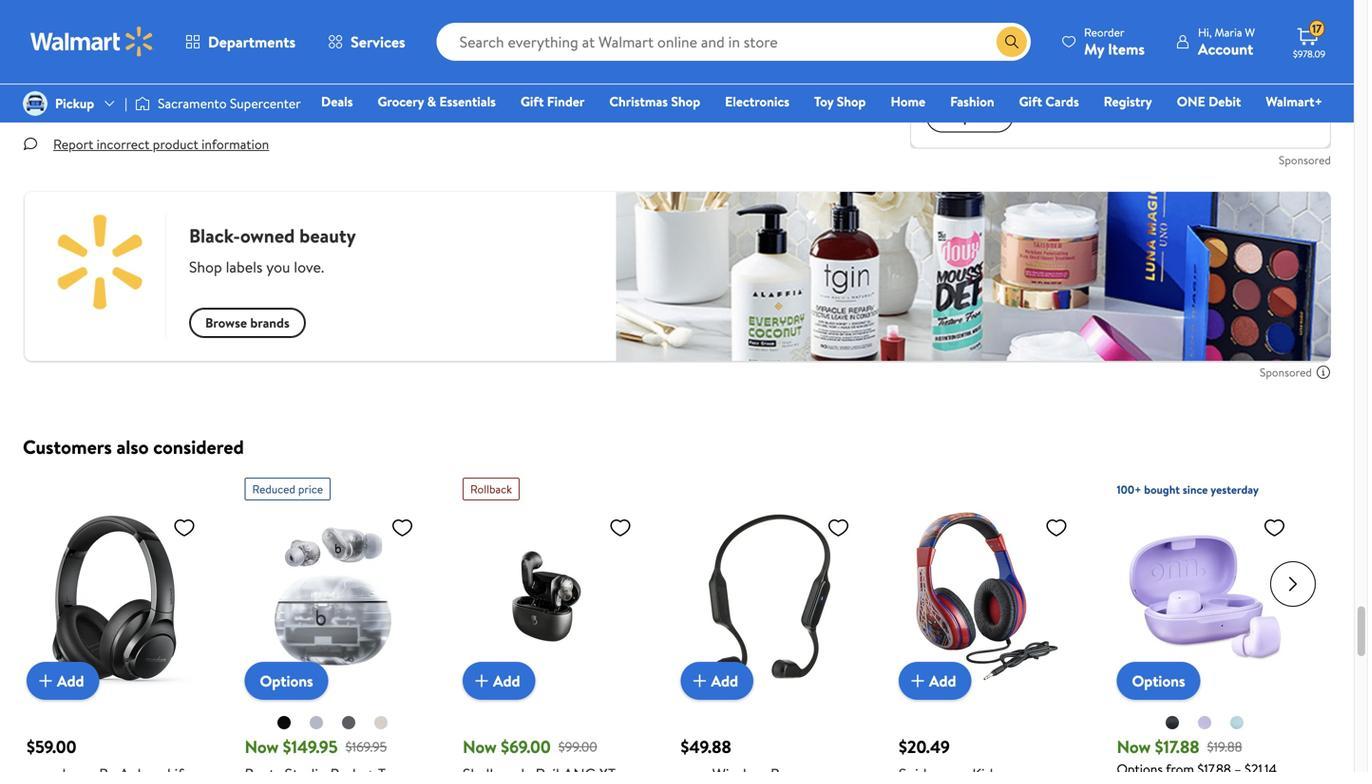 Task type: locate. For each thing, give the bounding box(es) containing it.
now left $69.00
[[463, 736, 497, 759]]

add
[[57, 671, 84, 692], [493, 671, 520, 692], [711, 671, 739, 692], [930, 671, 957, 692]]

add button up $69.00
[[463, 662, 536, 701]]

Walmart Site-Wide search field
[[437, 23, 1031, 61]]

0 horizontal spatial  image
[[23, 91, 48, 116]]

one debit link
[[1169, 91, 1250, 112]]

electronics link
[[717, 91, 798, 112]]

4 product group from the left
[[681, 470, 858, 773]]

add up $69.00
[[493, 671, 520, 692]]

gift left finder
[[521, 92, 544, 111]]

essentials
[[440, 92, 496, 111]]

hi,
[[1199, 24, 1212, 40]]

options for $17.88
[[1133, 671, 1186, 692]]

add to cart image up $59.00
[[34, 670, 57, 693]]

1 add button from the left
[[27, 662, 99, 701]]

100+
[[1117, 482, 1142, 498]]

add to cart image up $49.88
[[689, 670, 711, 693]]

gift finder link
[[512, 91, 593, 112]]

 image left pickup at the top
[[23, 91, 48, 116]]

toy shop
[[815, 92, 866, 111]]

considered
[[153, 434, 244, 461]]

debit left with
[[162, 50, 199, 71]]

1 add from the left
[[57, 671, 84, 692]]

at
[[412, 50, 425, 71]]

cards
[[1046, 92, 1080, 111]]

3 now from the left
[[1117, 736, 1151, 759]]

options up black image
[[1133, 671, 1186, 692]]

now $17.88 $19.88
[[1117, 736, 1243, 759]]

3%
[[323, 50, 342, 71]]

reorder my items
[[1085, 24, 1145, 59]]

options link up black image
[[1117, 662, 1201, 701]]

see
[[603, 50, 627, 71]]

sponsored down walmart+ link
[[1279, 152, 1332, 168]]

gift for gift finder
[[521, 92, 544, 111]]

1 product group from the left
[[27, 470, 203, 773]]

add to cart image up $20.49
[[907, 670, 930, 693]]

add to favorites list, beats studio buds + true wireless noise cancelling earbuds - transparent image
[[391, 516, 414, 540]]

rewards.
[[235, 50, 291, 71]]

add button up $20.49
[[899, 662, 972, 701]]

$19.88
[[1208, 738, 1243, 757]]

0 horizontal spatial debit
[[162, 50, 199, 71]]

add button up $59.00
[[27, 662, 99, 701]]

0 horizontal spatial shop
[[671, 92, 701, 111]]

add to cart image for $49.88
[[689, 670, 711, 693]]

3 add from the left
[[711, 671, 739, 692]]

add to cart image for $20.49
[[907, 670, 930, 693]]

add to cart image
[[34, 670, 57, 693], [470, 670, 493, 693], [689, 670, 711, 693], [907, 670, 930, 693]]

sponsored
[[1279, 152, 1332, 168], [1260, 365, 1313, 381]]

gift finder
[[521, 92, 585, 111]]

sponsored left ad disclaimer and feedback image
[[1260, 365, 1313, 381]]

a
[[558, 50, 565, 71]]

shop
[[671, 92, 701, 111], [837, 92, 866, 111]]

4 add from the left
[[930, 671, 957, 692]]

1 shop from the left
[[671, 92, 701, 111]]

add to favorites list, soundcore by anker- life q20  se bluetooth over-ear headphones, hi-res, hyper anc, 40 hours image
[[173, 516, 196, 540]]

1 horizontal spatial shop
[[837, 92, 866, 111]]

shop right toy
[[837, 92, 866, 111]]

1 horizontal spatial options link
[[1117, 662, 1201, 701]]

Search search field
[[437, 23, 1031, 61]]

5 product group from the left
[[899, 470, 1076, 773]]

also
[[117, 434, 149, 461]]

supercenter
[[230, 94, 301, 113]]

customers also considered
[[23, 434, 244, 461]]

gift cards link
[[1011, 91, 1088, 112]]

add to cart image up the now $69.00 $99.00
[[470, 670, 493, 693]]

sacramento
[[158, 94, 227, 113]]

2 shop from the left
[[837, 92, 866, 111]]

$99.00
[[559, 738, 598, 757]]

black/gold image
[[277, 716, 292, 731]]

 image
[[23, 91, 48, 116], [135, 94, 150, 113]]

 image right |
[[135, 94, 150, 113]]

ivory image
[[374, 716, 389, 731]]

toy
[[815, 92, 834, 111]]

add to favorites list, onn. tws beans lilac image
[[1264, 516, 1286, 540]]

$49.88
[[681, 736, 732, 759]]

$50
[[529, 50, 554, 71]]

6 product group from the left
[[1117, 470, 1294, 773]]

1 add to cart image from the left
[[34, 670, 57, 693]]

walmart image
[[30, 27, 154, 57]]

1 horizontal spatial options
[[1133, 671, 1186, 692]]

0 horizontal spatial options link
[[245, 662, 329, 701]]

2 gift from the left
[[1020, 92, 1043, 111]]

next slide for customers also considered list image
[[1271, 562, 1316, 607]]

add to favorites list, skullcandy rail anc xt true wireless bluetooth noise cancelling in-ear headphones in true black image
[[609, 516, 632, 540]]

soundcore by anker- life q20  se bluetooth over-ear headphones, hi-res, hyper anc, 40 hours image
[[27, 509, 203, 685]]

1 gift from the left
[[521, 92, 544, 111]]

registry
[[1104, 92, 1153, 111]]

1 vertical spatial debit
[[1209, 92, 1242, 111]]

0 horizontal spatial now
[[245, 736, 279, 759]]

now left $17.88
[[1117, 736, 1151, 759]]

gift left cards
[[1020, 92, 1043, 111]]

3 add to cart image from the left
[[689, 670, 711, 693]]

gift cards
[[1020, 92, 1080, 111]]

one debit
[[1177, 92, 1242, 111]]

1 now from the left
[[245, 736, 279, 759]]

deals
[[321, 92, 353, 111]]

1 horizontal spatial gift
[[1020, 92, 1043, 111]]

one debit card image
[[70, 38, 147, 86]]

shop down for
[[671, 92, 701, 111]]

1 horizontal spatial debit
[[1209, 92, 1242, 111]]

options
[[260, 671, 313, 692], [1133, 671, 1186, 692]]

2 horizontal spatial now
[[1117, 736, 1151, 759]]

registry link
[[1096, 91, 1161, 112]]

electronics
[[725, 92, 790, 111]]

1 horizontal spatial  image
[[135, 94, 150, 113]]

report incorrect product information
[[53, 135, 269, 153]]

add button for $49.88
[[681, 662, 754, 701]]

for
[[673, 50, 692, 71]]

$59.00
[[27, 736, 76, 759]]

4 add to cart image from the left
[[907, 670, 930, 693]]

$149.95
[[283, 736, 338, 759]]

add button
[[27, 662, 99, 701], [463, 662, 536, 701], [681, 662, 754, 701], [899, 662, 972, 701]]

2 product group from the left
[[245, 470, 422, 773]]

product group
[[27, 470, 203, 773], [245, 470, 422, 773], [463, 470, 640, 773], [681, 470, 858, 773], [899, 470, 1076, 773], [1117, 470, 1294, 773]]

one debit card  debit with rewards. get 3% cash back at walmart, up to $50 a year. see terms for eligibility. learn more. element
[[773, 51, 841, 71]]

2 now from the left
[[463, 736, 497, 759]]

options up black/gold image
[[260, 671, 313, 692]]

2 options from the left
[[1133, 671, 1186, 692]]

4 add button from the left
[[899, 662, 972, 701]]

1 options from the left
[[260, 671, 313, 692]]

add up $59.00
[[57, 671, 84, 692]]

now down black/gold image
[[245, 736, 279, 759]]

now
[[245, 736, 279, 759], [463, 736, 497, 759], [1117, 736, 1151, 759]]

options link
[[245, 662, 329, 701], [1117, 662, 1201, 701]]

add to cart image for $59.00
[[34, 670, 57, 693]]

product group containing $59.00
[[27, 470, 203, 773]]

add up $20.49
[[930, 671, 957, 692]]

rollback
[[470, 481, 512, 498]]

3 product group from the left
[[463, 470, 640, 773]]

1 horizontal spatial now
[[463, 736, 497, 759]]

0 horizontal spatial options
[[260, 671, 313, 692]]

add up $49.88
[[711, 671, 739, 692]]

walmart,
[[429, 50, 488, 71]]

2 options link from the left
[[1117, 662, 1201, 701]]

my
[[1085, 38, 1105, 59]]

1 options link from the left
[[245, 662, 329, 701]]

grocery & essentials
[[378, 92, 496, 111]]

add for $49.88
[[711, 671, 739, 692]]

back
[[378, 50, 409, 71]]

shop for toy shop
[[837, 92, 866, 111]]

product
[[153, 135, 198, 153]]

price
[[298, 481, 323, 498]]

0 horizontal spatial gift
[[521, 92, 544, 111]]

debit right one
[[1209, 92, 1242, 111]]

hi, maria w account
[[1199, 24, 1256, 59]]

account
[[1199, 38, 1254, 59]]

get
[[295, 50, 320, 71]]

gift
[[521, 92, 544, 111], [1020, 92, 1043, 111]]

with
[[203, 50, 232, 71]]

pickup
[[55, 94, 94, 113]]

3 add button from the left
[[681, 662, 754, 701]]

add button up $49.88
[[681, 662, 754, 701]]

search icon image
[[1005, 34, 1020, 49]]

product group containing now $69.00
[[463, 470, 640, 773]]

walmart+
[[1266, 92, 1323, 111]]

options link up black/gold image
[[245, 662, 329, 701]]

add button for $20.49
[[899, 662, 972, 701]]

add for $59.00
[[57, 671, 84, 692]]

fashion link
[[942, 91, 1003, 112]]



Task type: describe. For each thing, give the bounding box(es) containing it.
transparent image
[[309, 716, 324, 731]]

toy shop link
[[806, 91, 875, 112]]

grocery & essentials link
[[369, 91, 505, 112]]

terms
[[631, 50, 669, 71]]

0 vertical spatial debit
[[162, 50, 199, 71]]

cash
[[345, 50, 375, 71]]

skullcandy rail anc xt true wireless bluetooth noise cancelling in-ear headphones in true black image
[[463, 509, 640, 685]]

walmart+ link
[[1258, 91, 1332, 112]]

debit with rewards. get 3% cash back at walmart, up to $50 a year. see terms for eligibility.
[[162, 50, 758, 71]]

beats studio buds + true wireless noise cancelling earbuds - transparent image
[[245, 509, 422, 685]]

$169.95
[[346, 738, 387, 757]]

100+ bought since yesterday
[[1117, 482, 1259, 498]]

now $149.95 $169.95
[[245, 736, 387, 759]]

reorder
[[1085, 24, 1125, 40]]

now for now $17.88
[[1117, 736, 1151, 759]]

deals link
[[313, 91, 362, 112]]

items
[[1108, 38, 1145, 59]]

onn. tws beans lilac image
[[1117, 509, 1294, 685]]

black image
[[1166, 716, 1181, 731]]

2 add button from the left
[[463, 662, 536, 701]]

departments button
[[169, 19, 312, 65]]

since
[[1183, 482, 1208, 498]]

w
[[1246, 24, 1256, 40]]

 image for pickup
[[23, 91, 48, 116]]

$17.88
[[1155, 736, 1200, 759]]

cosmic silver image
[[341, 716, 357, 731]]

fashion
[[951, 92, 995, 111]]

ad disclaimer and feedback image
[[1316, 365, 1332, 380]]

grocery
[[378, 92, 424, 111]]

to
[[511, 50, 526, 71]]

options link for $17.88
[[1117, 662, 1201, 701]]

learn more.
[[773, 52, 841, 70]]

christmas shop link
[[601, 91, 709, 112]]

add button for $59.00
[[27, 662, 99, 701]]

options link for $149.95
[[245, 662, 329, 701]]

$20.49
[[899, 736, 950, 759]]

options for $149.95
[[260, 671, 313, 692]]

2 add to cart image from the left
[[470, 670, 493, 693]]

finder
[[547, 92, 585, 111]]

reduced
[[252, 481, 296, 498]]

17
[[1313, 21, 1323, 37]]

product group containing $20.49
[[899, 470, 1076, 773]]

spiderman kids headphones, adjustable headband, stereo sound image
[[899, 509, 1076, 685]]

0 vertical spatial sponsored
[[1279, 152, 1332, 168]]

year.
[[569, 50, 600, 71]]

add for $20.49
[[930, 671, 957, 692]]

product group containing now $149.95
[[245, 470, 422, 773]]

reduced price
[[252, 481, 323, 498]]

more.
[[808, 52, 841, 70]]

christmas
[[610, 92, 668, 111]]

sacramento supercenter
[[158, 94, 301, 113]]

1 vertical spatial sponsored
[[1260, 365, 1313, 381]]

maria
[[1215, 24, 1243, 40]]

 image for sacramento supercenter
[[135, 94, 150, 113]]

add to favorites list, onn. wireless bone conduction headphones with storage pouch, new image
[[827, 516, 850, 540]]

home
[[891, 92, 926, 111]]

report
[[53, 135, 93, 153]]

services button
[[312, 19, 422, 65]]

shop for christmas shop
[[671, 92, 701, 111]]

gift for gift cards
[[1020, 92, 1043, 111]]

yesterday
[[1211, 482, 1259, 498]]

information
[[202, 135, 269, 153]]

up
[[491, 50, 508, 71]]

product group containing now $17.88
[[1117, 470, 1294, 773]]

aqua image
[[1230, 716, 1245, 731]]

services
[[351, 31, 406, 52]]

$69.00
[[501, 736, 551, 759]]

|
[[125, 94, 127, 113]]

now for now $149.95
[[245, 736, 279, 759]]

now $69.00 $99.00
[[463, 736, 598, 759]]

lilac image
[[1198, 716, 1213, 731]]

2 add from the left
[[493, 671, 520, 692]]

departments
[[208, 31, 296, 52]]

incorrect
[[97, 135, 150, 153]]

christmas shop
[[610, 92, 701, 111]]

add to favorites list, spiderman kids headphones, adjustable headband, stereo sound image
[[1046, 516, 1068, 540]]

now for now $69.00
[[463, 736, 497, 759]]

one
[[1177, 92, 1206, 111]]

bought
[[1145, 482, 1180, 498]]

customers
[[23, 434, 112, 461]]

report incorrect product information button
[[38, 122, 284, 167]]

product group containing $49.88
[[681, 470, 858, 773]]

home link
[[883, 91, 935, 112]]

&
[[427, 92, 436, 111]]

$978.09
[[1294, 48, 1326, 60]]

learn
[[773, 52, 805, 70]]

eligibility.
[[696, 50, 758, 71]]

onn. wireless bone conduction headphones with storage pouch, new image
[[681, 509, 858, 685]]



Task type: vqa. For each thing, say whether or not it's contained in the screenshot.
not within Shipping Not available
no



